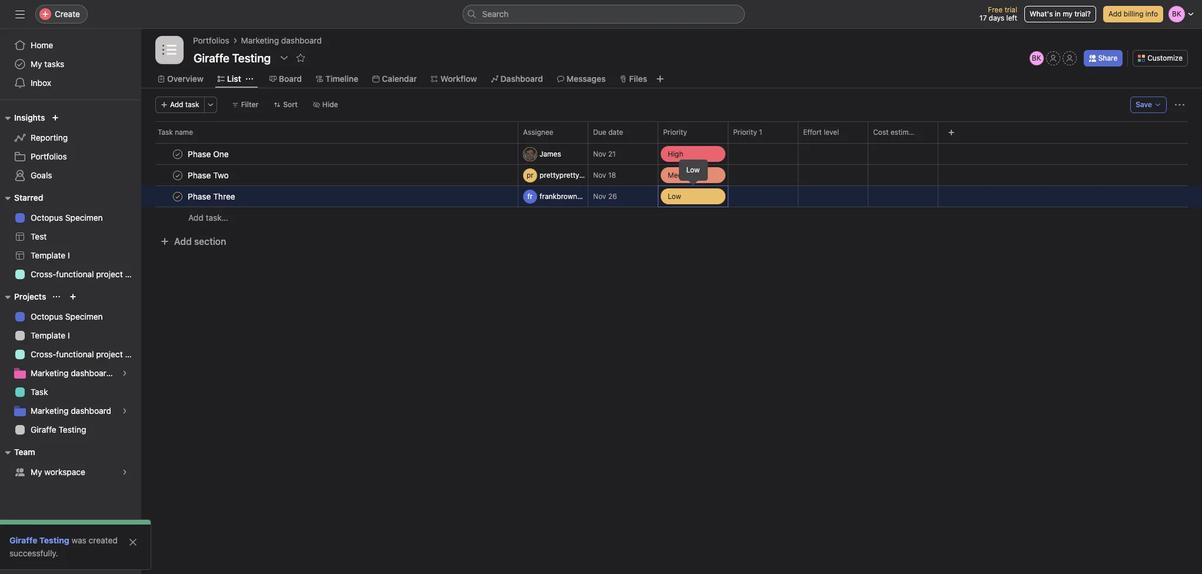 Task type: locate. For each thing, give the bounding box(es) containing it.
low down high dropdown button
[[687, 165, 700, 174]]

my for my workspace
[[31, 467, 42, 477]]

1 vertical spatial my
[[31, 467, 42, 477]]

add inside row
[[188, 213, 204, 223]]

octopus specimen inside "projects" element
[[31, 311, 103, 321]]

0 vertical spatial task
[[158, 128, 173, 137]]

completed checkbox for pr
[[171, 168, 185, 182]]

— text field for high
[[874, 150, 938, 159]]

2 my from the top
[[31, 467, 42, 477]]

task name
[[158, 128, 193, 137]]

add left section
[[174, 236, 192, 247]]

octopus for starred
[[31, 213, 63, 223]]

0 vertical spatial specimen
[[65, 213, 103, 223]]

left
[[1007, 14, 1018, 22]]

nov left 26
[[593, 192, 607, 201]]

0 vertical spatial cross-functional project plan link
[[7, 265, 141, 284]]

1 completed image from the top
[[171, 168, 185, 182]]

2 vertical spatial — text field
[[874, 193, 938, 201]]

add left task
[[170, 100, 183, 109]]

octopus specimen down new project or portfolio icon
[[31, 311, 103, 321]]

project for 2nd cross-functional project plan link from the bottom of the page
[[96, 269, 123, 279]]

1 horizontal spatial —
[[806, 150, 811, 157]]

i inside "projects" element
[[68, 330, 70, 340]]

0 vertical spatial — text field
[[874, 150, 938, 159]]

1 functional from the top
[[56, 269, 94, 279]]

plan inside "projects" element
[[125, 349, 141, 359]]

my inside global element
[[31, 59, 42, 69]]

2 cross- from the top
[[31, 349, 56, 359]]

portfolios down reporting
[[31, 151, 67, 161]]

i up marketing dashboards
[[68, 330, 70, 340]]

marketing dashboard link up the add to starred icon
[[241, 34, 322, 47]]

1 nov from the top
[[593, 150, 607, 158]]

completed checkbox inside phase two cell
[[171, 168, 185, 182]]

giraffe up successfully.
[[9, 535, 37, 545]]

0 vertical spatial show options image
[[280, 53, 289, 62]]

testing up teams element
[[59, 424, 86, 435]]

giraffe testing up successfully.
[[9, 535, 69, 545]]

more actions image
[[1176, 100, 1185, 110]]

add left the task…
[[188, 213, 204, 223]]

global element
[[0, 29, 141, 100]]

— text field
[[874, 150, 938, 159], [874, 171, 938, 180], [874, 193, 938, 201]]

0 vertical spatial giraffe testing
[[31, 424, 86, 435]]

2 functional from the top
[[56, 349, 94, 359]]

0 vertical spatial plan
[[125, 269, 141, 279]]

1 — text field from the top
[[874, 150, 938, 159]]

0 vertical spatial marketing dashboard link
[[241, 34, 322, 47]]

octopus specimen link down new project or portfolio icon
[[7, 307, 134, 326]]

0 horizontal spatial task
[[31, 387, 48, 397]]

octopus specimen up the 'test' link
[[31, 213, 103, 223]]

octopus up test
[[31, 213, 63, 223]]

plan for 2nd cross-functional project plan link from the bottom of the page
[[125, 269, 141, 279]]

overview link
[[158, 72, 204, 85]]

completed checkbox down completed icon
[[171, 168, 185, 182]]

1 octopus specimen from the top
[[31, 213, 103, 223]]

dashboard
[[501, 74, 543, 84]]

low for low dropdown button
[[668, 192, 682, 200]]

0 vertical spatial cross-functional project plan
[[31, 269, 141, 279]]

2 priority from the left
[[734, 128, 758, 137]]

template i link up marketing dashboards
[[7, 326, 134, 345]]

0 vertical spatial portfolios link
[[193, 34, 229, 47]]

octopus specimen link inside starred element
[[7, 208, 134, 227]]

i for first template i link from the bottom of the page
[[68, 330, 70, 340]]

i for first template i link from the top
[[68, 250, 70, 260]]

0 vertical spatial project
[[96, 269, 123, 279]]

details image
[[504, 193, 511, 200]]

cross-functional project plan inside "projects" element
[[31, 349, 141, 359]]

1 horizontal spatial low
[[687, 165, 700, 174]]

list image
[[162, 43, 177, 57]]

marketing up task link
[[31, 368, 69, 378]]

0 vertical spatial low
[[687, 165, 700, 174]]

0 vertical spatial octopus specimen link
[[7, 208, 134, 227]]

marketing dashboard link
[[241, 34, 322, 47], [7, 402, 134, 420]]

1 vertical spatial nov
[[593, 171, 607, 180]]

show options image
[[280, 53, 289, 62], [922, 129, 929, 136]]

dashboard down task link
[[71, 406, 111, 416]]

1 specimen from the top
[[65, 213, 103, 223]]

marketing dashboards
[[31, 368, 116, 378]]

— inside dropdown button
[[736, 193, 741, 200]]

nov left 18
[[593, 171, 607, 180]]

low up add task… row
[[668, 192, 682, 200]]

0 horizontal spatial marketing dashboard
[[31, 406, 111, 416]]

0 horizontal spatial portfolios
[[31, 151, 67, 161]]

3 — text field from the top
[[874, 193, 938, 201]]

template i down show options, current sort, top icon
[[31, 330, 70, 340]]

cross-functional project plan up new project or portfolio icon
[[31, 269, 141, 279]]

what's
[[1030, 9, 1054, 18]]

1 vertical spatial completed checkbox
[[171, 189, 185, 203]]

timeline link
[[316, 72, 359, 85]]

0 vertical spatial octopus
[[31, 213, 63, 223]]

project for second cross-functional project plan link
[[96, 349, 123, 359]]

add
[[1109, 9, 1122, 18], [170, 100, 183, 109], [188, 213, 204, 223], [174, 236, 192, 247]]

marketing dashboard link down marketing dashboards link
[[7, 402, 134, 420]]

cross-functional project plan link up new project or portfolio icon
[[7, 265, 141, 284]]

octopus down show options, current sort, top icon
[[31, 311, 63, 321]]

priority left 1
[[734, 128, 758, 137]]

giraffe
[[31, 424, 56, 435], [9, 535, 37, 545]]

my down team
[[31, 467, 42, 477]]

1 vertical spatial task
[[31, 387, 48, 397]]

2 octopus specimen from the top
[[31, 311, 103, 321]]

1 vertical spatial octopus specimen
[[31, 311, 103, 321]]

0 vertical spatial —
[[806, 150, 811, 157]]

my left tasks
[[31, 59, 42, 69]]

1 vertical spatial template i link
[[7, 326, 134, 345]]

invite
[[33, 553, 54, 563]]

home link
[[7, 36, 134, 55]]

0 vertical spatial template i link
[[7, 246, 134, 265]]

info
[[1146, 9, 1159, 18]]

2 vertical spatial marketing
[[31, 406, 69, 416]]

1 vertical spatial i
[[68, 330, 70, 340]]

octopus specimen link up test
[[7, 208, 134, 227]]

low inside low "tooltip"
[[687, 165, 700, 174]]

1 template i from the top
[[31, 250, 70, 260]]

1 i from the top
[[68, 250, 70, 260]]

portfolios link down reporting
[[7, 147, 134, 166]]

my
[[31, 59, 42, 69], [31, 467, 42, 477]]

nov
[[593, 150, 607, 158], [593, 171, 607, 180], [593, 192, 607, 201]]

create button
[[35, 5, 88, 24]]

completed image left phase three text box
[[171, 189, 185, 203]]

— for — popup button
[[806, 150, 811, 157]]

effort
[[804, 128, 822, 137]]

2 octopus specimen link from the top
[[7, 307, 134, 326]]

cross- up marketing dashboards link
[[31, 349, 56, 359]]

1 vertical spatial giraffe testing link
[[9, 535, 69, 545]]

0 vertical spatial dashboard
[[281, 35, 322, 45]]

level
[[824, 128, 840, 137]]

completed checkbox inside phase three cell
[[171, 189, 185, 203]]

customize
[[1148, 54, 1183, 62]]

0 horizontal spatial marketing dashboard link
[[7, 402, 134, 420]]

add task button
[[155, 97, 205, 113]]

cross-functional project plan inside starred element
[[31, 269, 141, 279]]

functional inside starred element
[[56, 269, 94, 279]]

octopus specimen link inside "projects" element
[[7, 307, 134, 326]]

1 priority from the left
[[664, 128, 687, 137]]

octopus specimen inside starred element
[[31, 213, 103, 223]]

0 vertical spatial giraffe
[[31, 424, 56, 435]]

1 horizontal spatial marketing dashboard
[[241, 35, 322, 45]]

cross- up projects
[[31, 269, 56, 279]]

template i link down test
[[7, 246, 134, 265]]

add task… row
[[141, 207, 1203, 228]]

specimen inside starred element
[[65, 213, 103, 223]]

task for task
[[31, 387, 48, 397]]

priority 1
[[734, 128, 763, 137]]

search button
[[462, 5, 745, 24]]

cost estimate
[[874, 128, 920, 137]]

template inside "projects" element
[[31, 330, 66, 340]]

dashboard
[[281, 35, 322, 45], [71, 406, 111, 416]]

cross-functional project plan up "dashboards"
[[31, 349, 141, 359]]

1 horizontal spatial show options image
[[922, 129, 929, 136]]

1 vertical spatial cross-
[[31, 349, 56, 359]]

0 vertical spatial nov
[[593, 150, 607, 158]]

dashboard inside "projects" element
[[71, 406, 111, 416]]

cross- for second cross-functional project plan link
[[31, 349, 56, 359]]

marketing up tab actions icon
[[241, 35, 279, 45]]

cross- inside "projects" element
[[31, 349, 56, 359]]

free
[[989, 5, 1003, 14]]

portfolios link up list 'link'
[[193, 34, 229, 47]]

2 template from the top
[[31, 330, 66, 340]]

— text field for medium
[[874, 171, 938, 180]]

task for task name
[[158, 128, 173, 137]]

1 vertical spatial template
[[31, 330, 66, 340]]

None text field
[[191, 47, 274, 68]]

octopus inside "projects" element
[[31, 311, 63, 321]]

1 vertical spatial project
[[96, 349, 123, 359]]

1 vertical spatial specimen
[[65, 311, 103, 321]]

bk
[[1033, 54, 1042, 62]]

cross-functional project plan
[[31, 269, 141, 279], [31, 349, 141, 359]]

add left billing
[[1109, 9, 1122, 18]]

cross-
[[31, 269, 56, 279], [31, 349, 56, 359]]

Completed checkbox
[[171, 168, 185, 182], [171, 189, 185, 203]]

completed image
[[171, 168, 185, 182], [171, 189, 185, 203]]

my
[[1063, 9, 1073, 18]]

template
[[31, 250, 66, 260], [31, 330, 66, 340]]

add billing info button
[[1104, 6, 1164, 22]]

was created successfully.
[[9, 535, 118, 558]]

low
[[687, 165, 700, 174], [668, 192, 682, 200]]

1 octopus specimen link from the top
[[7, 208, 134, 227]]

specimen for test
[[65, 213, 103, 223]]

2 — text field from the top
[[874, 171, 938, 180]]

octopus specimen
[[31, 213, 103, 223], [31, 311, 103, 321]]

completed image inside phase two cell
[[171, 168, 185, 182]]

1 vertical spatial low
[[668, 192, 682, 200]]

project
[[96, 269, 123, 279], [96, 349, 123, 359]]

completed checkbox left phase three text box
[[171, 189, 185, 203]]

overview
[[167, 74, 204, 84]]

1 vertical spatial cross-functional project plan link
[[7, 345, 141, 364]]

plan
[[125, 269, 141, 279], [125, 349, 141, 359]]

1 my from the top
[[31, 59, 42, 69]]

0 vertical spatial portfolios
[[193, 35, 229, 45]]

effort level
[[804, 128, 840, 137]]

— down effort
[[806, 150, 811, 157]]

0 vertical spatial cross-
[[31, 269, 56, 279]]

octopus specimen for test
[[31, 213, 103, 223]]

2 completed image from the top
[[171, 189, 185, 203]]

priority for priority 1
[[734, 128, 758, 137]]

1 vertical spatial — text field
[[874, 171, 938, 180]]

giraffe testing link up successfully.
[[9, 535, 69, 545]]

1 horizontal spatial task
[[158, 128, 173, 137]]

nov for nov 21
[[593, 150, 607, 158]]

2 vertical spatial nov
[[593, 192, 607, 201]]

assignee
[[523, 128, 554, 137]]

1 horizontal spatial portfolios link
[[193, 34, 229, 47]]

1 vertical spatial template i
[[31, 330, 70, 340]]

0 vertical spatial completed checkbox
[[171, 168, 185, 182]]

template inside starred element
[[31, 250, 66, 260]]

add task… button
[[188, 211, 228, 224]]

1 horizontal spatial portfolios
[[193, 35, 229, 45]]

dashboard up the add to starred icon
[[281, 35, 322, 45]]

1 vertical spatial functional
[[56, 349, 94, 359]]

1 plan from the top
[[125, 269, 141, 279]]

2 plan from the top
[[125, 349, 141, 359]]

nov left "21" at the top right
[[593, 150, 607, 158]]

template i down test
[[31, 250, 70, 260]]

1 vertical spatial plan
[[125, 349, 141, 359]]

— inside popup button
[[806, 150, 811, 157]]

more actions image
[[207, 101, 214, 108]]

1 vertical spatial octopus
[[31, 311, 63, 321]]

2 project from the top
[[96, 349, 123, 359]]

completed image for pr
[[171, 168, 185, 182]]

0 vertical spatial testing
[[59, 424, 86, 435]]

1 vertical spatial cross-functional project plan
[[31, 349, 141, 359]]

1 vertical spatial —
[[736, 193, 741, 200]]

0 horizontal spatial priority
[[664, 128, 687, 137]]

— for — dropdown button
[[736, 193, 741, 200]]

template down show options, current sort, top icon
[[31, 330, 66, 340]]

template i inside "projects" element
[[31, 330, 70, 340]]

task…
[[206, 213, 228, 223]]

1 vertical spatial dashboard
[[71, 406, 111, 416]]

see details, my workspace image
[[121, 469, 128, 476]]

portfolios up list 'link'
[[193, 35, 229, 45]]

my tasks link
[[7, 55, 134, 74]]

marketing dashboards link
[[7, 364, 134, 383]]

0 vertical spatial completed image
[[171, 168, 185, 182]]

0 horizontal spatial —
[[736, 193, 741, 200]]

marketing for 'see details, marketing dashboard' icon
[[31, 406, 69, 416]]

1 vertical spatial marketing
[[31, 368, 69, 378]]

new image
[[52, 114, 59, 121]]

2 i from the top
[[68, 330, 70, 340]]

testing up invite
[[39, 535, 69, 545]]

1 horizontal spatial dashboard
[[281, 35, 322, 45]]

specimen inside "projects" element
[[65, 311, 103, 321]]

1 vertical spatial octopus specimen link
[[7, 307, 134, 326]]

octopus inside starred element
[[31, 213, 63, 223]]

Phase Three text field
[[185, 190, 239, 202]]

specimen up the 'test' link
[[65, 213, 103, 223]]

Completed checkbox
[[171, 147, 185, 161]]

3 nov from the top
[[593, 192, 607, 201]]

my inside teams element
[[31, 467, 42, 477]]

1 cross- from the top
[[31, 269, 56, 279]]

cross-functional project plan link up marketing dashboards
[[7, 345, 141, 364]]

— right low dropdown button
[[736, 193, 741, 200]]

template down test
[[31, 250, 66, 260]]

functional up new project or portfolio icon
[[56, 269, 94, 279]]

2 octopus from the top
[[31, 311, 63, 321]]

giraffe testing link up teams element
[[7, 420, 134, 439]]

board
[[279, 74, 302, 84]]

i down the 'test' link
[[68, 250, 70, 260]]

functional up marketing dashboards
[[56, 349, 94, 359]]

functional inside "projects" element
[[56, 349, 94, 359]]

giraffe testing up teams element
[[31, 424, 86, 435]]

show options image left the add to starred icon
[[280, 53, 289, 62]]

sort button
[[269, 97, 303, 113]]

1 vertical spatial completed image
[[171, 189, 185, 203]]

save button
[[1131, 97, 1168, 113]]

project up see details, marketing dashboards image
[[96, 349, 123, 359]]

template i inside starred element
[[31, 250, 70, 260]]

insights
[[14, 112, 45, 122]]

successfully.
[[9, 548, 58, 558]]

template i for first template i link from the bottom of the page
[[31, 330, 70, 340]]

project down the 'test' link
[[96, 269, 123, 279]]

cross- inside starred element
[[31, 269, 56, 279]]

task
[[158, 128, 173, 137], [31, 387, 48, 397]]

show options image right estimate
[[922, 129, 929, 136]]

marketing dashboard inside "projects" element
[[31, 406, 111, 416]]

cross-functional project plan link
[[7, 265, 141, 284], [7, 345, 141, 364]]

my for my tasks
[[31, 59, 42, 69]]

template i for first template i link from the top
[[31, 250, 70, 260]]

0 horizontal spatial show options image
[[280, 53, 289, 62]]

i
[[68, 250, 70, 260], [68, 330, 70, 340]]

marketing dashboard down task link
[[31, 406, 111, 416]]

completed image down completed icon
[[171, 168, 185, 182]]

marketing dashboard up the add to starred icon
[[241, 35, 322, 45]]

completed checkbox for fr
[[171, 189, 185, 203]]

task down marketing dashboards link
[[31, 387, 48, 397]]

0 horizontal spatial portfolios link
[[7, 147, 134, 166]]

marketing for see details, marketing dashboards image
[[31, 368, 69, 378]]

0 horizontal spatial low
[[668, 192, 682, 200]]

project inside starred element
[[96, 269, 123, 279]]

task left name
[[158, 128, 173, 137]]

low inside low dropdown button
[[668, 192, 682, 200]]

workspace
[[44, 467, 85, 477]]

2 completed checkbox from the top
[[171, 189, 185, 203]]

1 horizontal spatial priority
[[734, 128, 758, 137]]

functional for second cross-functional project plan link
[[56, 349, 94, 359]]

0 vertical spatial functional
[[56, 269, 94, 279]]

plan inside starred element
[[125, 269, 141, 279]]

1 vertical spatial portfolios link
[[7, 147, 134, 166]]

i inside starred element
[[68, 250, 70, 260]]

show options, current sort, top image
[[53, 293, 60, 300]]

1 template i link from the top
[[7, 246, 134, 265]]

2 template i from the top
[[31, 330, 70, 340]]

1 cross-functional project plan from the top
[[31, 269, 141, 279]]

add to starred image
[[296, 53, 306, 62]]

2 specimen from the top
[[65, 311, 103, 321]]

1 octopus from the top
[[31, 213, 63, 223]]

1 project from the top
[[96, 269, 123, 279]]

hide
[[323, 100, 338, 109]]

medium button
[[659, 165, 728, 185]]

row
[[141, 121, 1203, 143], [155, 142, 1189, 144], [141, 143, 1203, 165], [141, 164, 1203, 186], [141, 185, 1203, 207]]

0 vertical spatial template i
[[31, 250, 70, 260]]

portfolios link inside the insights element
[[7, 147, 134, 166]]

1 vertical spatial portfolios
[[31, 151, 67, 161]]

marketing
[[241, 35, 279, 45], [31, 368, 69, 378], [31, 406, 69, 416]]

task inside "projects" element
[[31, 387, 48, 397]]

0 vertical spatial template
[[31, 250, 66, 260]]

phase two cell
[[141, 164, 519, 186]]

portfolios link
[[193, 34, 229, 47], [7, 147, 134, 166]]

0 vertical spatial my
[[31, 59, 42, 69]]

giraffe up team
[[31, 424, 56, 435]]

goals link
[[7, 166, 134, 185]]

1 completed checkbox from the top
[[171, 168, 185, 182]]

search list box
[[462, 5, 745, 24]]

add section button
[[155, 231, 231, 252]]

2 cross-functional project plan from the top
[[31, 349, 141, 359]]

add billing info
[[1109, 9, 1159, 18]]

close image
[[128, 538, 138, 547]]

1 template from the top
[[31, 250, 66, 260]]

specimen
[[65, 213, 103, 223], [65, 311, 103, 321]]

priority up high
[[664, 128, 687, 137]]

functional
[[56, 269, 94, 279], [56, 349, 94, 359]]

2 nov from the top
[[593, 171, 607, 180]]

nov for nov 18
[[593, 171, 607, 180]]

specimen down new project or portfolio icon
[[65, 311, 103, 321]]

functional for 2nd cross-functional project plan link from the bottom of the page
[[56, 269, 94, 279]]

team
[[14, 447, 35, 457]]

0 vertical spatial marketing
[[241, 35, 279, 45]]

add for add task
[[170, 100, 183, 109]]

0 vertical spatial octopus specimen
[[31, 213, 103, 223]]

0 vertical spatial i
[[68, 250, 70, 260]]

1 vertical spatial marketing dashboard
[[31, 406, 111, 416]]

marketing down task link
[[31, 406, 69, 416]]

0 horizontal spatial dashboard
[[71, 406, 111, 416]]



Task type: vqa. For each thing, say whether or not it's contained in the screenshot.
see details, thought zone (brainstorm space) icon
no



Task type: describe. For each thing, give the bounding box(es) containing it.
— button
[[729, 186, 798, 207]]

list
[[227, 74, 241, 84]]

1 vertical spatial giraffe testing
[[9, 535, 69, 545]]

projects button
[[0, 290, 46, 304]]

estimate
[[891, 128, 920, 137]]

inbox link
[[7, 74, 134, 92]]

1 vertical spatial show options image
[[922, 129, 929, 136]]

priority for priority
[[664, 128, 687, 137]]

messages link
[[557, 72, 606, 85]]

filter
[[241, 100, 259, 109]]

my tasks
[[31, 59, 64, 69]]

ja
[[527, 149, 534, 158]]

list link
[[218, 72, 241, 85]]

home
[[31, 40, 53, 50]]

nov for nov 26
[[593, 192, 607, 201]]

due
[[593, 128, 607, 137]]

add tab image
[[656, 74, 665, 84]]

26
[[609, 192, 617, 201]]

add section
[[174, 236, 226, 247]]

goals
[[31, 170, 52, 180]]

files
[[630, 74, 648, 84]]

add for add section
[[174, 236, 192, 247]]

1 cross-functional project plan link from the top
[[7, 265, 141, 284]]

sort
[[283, 100, 298, 109]]

james
[[540, 149, 561, 158]]

row containing fr
[[141, 185, 1203, 207]]

row containing pr
[[141, 164, 1203, 186]]

task link
[[7, 383, 134, 402]]

octopus specimen link for template i
[[7, 307, 134, 326]]

trial?
[[1075, 9, 1092, 18]]

tab actions image
[[246, 75, 253, 82]]

header untitled section tree grid
[[141, 143, 1203, 228]]

timeline
[[326, 74, 359, 84]]

dashboards
[[71, 368, 116, 378]]

add for add task…
[[188, 213, 204, 223]]

insights element
[[0, 107, 141, 187]]

cross- for 2nd cross-functional project plan link from the bottom of the page
[[31, 269, 56, 279]]

1 horizontal spatial marketing dashboard link
[[241, 34, 322, 47]]

0 vertical spatial marketing dashboard
[[241, 35, 322, 45]]

giraffe inside "projects" element
[[31, 424, 56, 435]]

test
[[31, 231, 47, 241]]

messages
[[567, 74, 606, 84]]

invite button
[[11, 548, 62, 569]]

Phase Two text field
[[185, 169, 232, 181]]

add task…
[[188, 213, 228, 223]]

projects
[[14, 291, 46, 301]]

was
[[72, 535, 86, 545]]

teams element
[[0, 442, 141, 484]]

dashboard link
[[491, 72, 543, 85]]

cost
[[874, 128, 889, 137]]

octopus specimen link for test
[[7, 208, 134, 227]]

portfolios inside portfolios link
[[31, 151, 67, 161]]

nov 26
[[593, 192, 617, 201]]

high
[[668, 149, 684, 158]]

insights button
[[0, 111, 45, 125]]

medium
[[668, 170, 695, 179]]

tasks
[[44, 59, 64, 69]]

projects element
[[0, 286, 141, 442]]

reporting link
[[7, 128, 134, 147]]

calendar link
[[373, 72, 417, 85]]

add field image
[[948, 129, 956, 136]]

customize button
[[1134, 50, 1189, 67]]

low button
[[659, 186, 728, 207]]

see details, marketing dashboards image
[[121, 370, 128, 377]]

starred
[[14, 193, 43, 203]]

what's in my trial? button
[[1025, 6, 1097, 22]]

new project or portfolio image
[[70, 293, 77, 300]]

trial
[[1005, 5, 1018, 14]]

row containing ja
[[141, 143, 1203, 165]]

1 vertical spatial marketing dashboard link
[[7, 402, 134, 420]]

completed image for fr
[[171, 189, 185, 203]]

cross-functional project plan for 2nd cross-functional project plan link from the bottom of the page
[[31, 269, 141, 279]]

high button
[[659, 144, 728, 164]]

specimen for template i
[[65, 311, 103, 321]]

fr button
[[523, 189, 586, 203]]

17
[[980, 14, 987, 22]]

giraffe testing inside "projects" element
[[31, 424, 86, 435]]

hide button
[[308, 97, 344, 113]]

share
[[1099, 54, 1118, 62]]

team button
[[0, 445, 35, 459]]

in
[[1056, 9, 1061, 18]]

free trial 17 days left
[[980, 5, 1018, 22]]

billing
[[1124, 9, 1144, 18]]

add task
[[170, 100, 199, 109]]

my workspace
[[31, 467, 85, 477]]

share button
[[1084, 50, 1124, 67]]

my workspace link
[[7, 463, 134, 482]]

low for low "tooltip"
[[687, 165, 700, 174]]

date
[[609, 128, 624, 137]]

filter button
[[226, 97, 264, 113]]

nov 18
[[593, 171, 616, 180]]

21
[[609, 150, 616, 158]]

— text field for low
[[874, 193, 938, 201]]

bk button
[[1030, 51, 1044, 65]]

1 vertical spatial giraffe
[[9, 535, 37, 545]]

add for add billing info
[[1109, 9, 1122, 18]]

starred element
[[0, 187, 141, 286]]

plan for second cross-functional project plan link
[[125, 349, 141, 359]]

cross-functional project plan for second cross-functional project plan link
[[31, 349, 141, 359]]

starred button
[[0, 191, 43, 205]]

test link
[[7, 227, 134, 246]]

workflow link
[[431, 72, 477, 85]]

octopus specimen for template i
[[31, 311, 103, 321]]

phase one cell
[[141, 143, 519, 165]]

octopus for projects
[[31, 311, 63, 321]]

name
[[175, 128, 193, 137]]

Phase One text field
[[185, 148, 232, 160]]

row containing task name
[[141, 121, 1203, 143]]

1 vertical spatial testing
[[39, 535, 69, 545]]

what's in my trial?
[[1030, 9, 1092, 18]]

created
[[89, 535, 118, 545]]

section
[[194, 236, 226, 247]]

2 cross-functional project plan link from the top
[[7, 345, 141, 364]]

files link
[[620, 72, 648, 85]]

pr
[[527, 170, 534, 179]]

inbox
[[31, 78, 51, 88]]

completed image
[[171, 147, 185, 161]]

phase three cell
[[141, 185, 519, 207]]

testing inside "projects" element
[[59, 424, 86, 435]]

see details, marketing dashboard image
[[121, 407, 128, 414]]

fr
[[528, 192, 533, 200]]

days
[[989, 14, 1005, 22]]

create
[[55, 9, 80, 19]]

0 vertical spatial giraffe testing link
[[7, 420, 134, 439]]

hide sidebar image
[[15, 9, 25, 19]]

1
[[760, 128, 763, 137]]

18
[[609, 171, 616, 180]]

save
[[1136, 100, 1153, 109]]

low tooltip
[[680, 160, 707, 184]]

2 template i link from the top
[[7, 326, 134, 345]]



